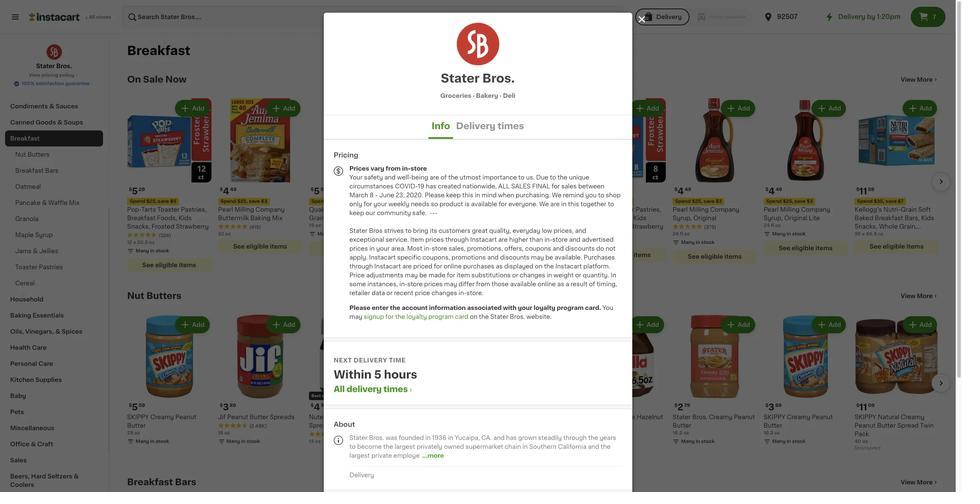 Task type: describe. For each thing, give the bounding box(es) containing it.
store up being
[[411, 166, 427, 172]]

vinegars,
[[25, 329, 54, 335]]

$ 11 09 for 40 oz
[[402, 403, 420, 412]]

more
[[428, 453, 444, 459]]

& inside 'link'
[[31, 442, 36, 448]]

0 horizontal spatial program
[[429, 314, 454, 320]]

1 horizontal spatial discounts
[[566, 246, 595, 252]]

0 vertical spatial butters
[[28, 152, 50, 158]]

lite
[[809, 215, 821, 221]]

49 for pearl milling company syrup, original
[[685, 187, 692, 192]]

quaker for quick
[[309, 207, 331, 213]]

strawberry for 3
[[631, 224, 664, 230]]

1 horizontal spatial or
[[512, 273, 519, 279]]

oatmeal
[[15, 184, 41, 190]]

are down purchasing. we
[[551, 201, 560, 207]]

3 $25, from the left
[[510, 199, 521, 204]]

4 save from the left
[[704, 199, 715, 204]]

view more link for spend $35, save $7
[[901, 75, 939, 84]]

$3 for quaker oats, 100% whole grain, old fashioned
[[443, 199, 449, 204]]

view more for 11
[[901, 293, 933, 299]]

skippy creamy peanut butter 16.3 oz
[[764, 415, 833, 436]]

delivery by 1:20pm link
[[825, 12, 901, 22]]

the right enter at the bottom left
[[390, 305, 401, 311]]

8 $25, from the left
[[783, 199, 794, 204]]

tarts inside pop-tarts toaster pastries, breakfast foods, kids snacks, frosted brown sugar cinnamon
[[505, 207, 520, 213]]

old
[[419, 215, 430, 221]]

milling for pearl milling company syrup, original lite 24 fl oz
[[781, 207, 800, 213]]

tab list containing info
[[324, 115, 632, 139]]

lb
[[495, 431, 500, 436]]

& right beer
[[26, 55, 31, 61]]

0 vertical spatial through
[[446, 237, 469, 243]]

about
[[334, 422, 355, 428]]

on
[[127, 75, 141, 84]]

$ 5 59 for quaker oats, 100% whole grain, quick 1-minute
[[311, 187, 327, 196]]

4 for pearl milling company syrup, original
[[678, 187, 684, 196]]

for up our
[[364, 201, 372, 207]]

policy
[[59, 73, 74, 78]]

1 vertical spatial nut butters link
[[127, 291, 182, 301]]

3 kids from the left
[[634, 215, 647, 221]]

priced
[[414, 264, 433, 270]]

pricing
[[41, 73, 58, 78]]

& left soups at the top left
[[57, 120, 62, 126]]

2 vertical spatial prices
[[424, 282, 443, 288]]

jellies
[[39, 248, 58, 254]]

stater bros. for the stater bros. logo inside the stater bros. link
[[36, 63, 72, 69]]

in- up 'well-'
[[402, 166, 411, 172]]

3 $5 from the left
[[625, 199, 631, 204]]

1 vertical spatial loyalty
[[407, 314, 427, 320]]

8 save from the left
[[795, 199, 806, 204]]

cinnamon
[[510, 232, 540, 238]]

personal
[[10, 361, 37, 367]]

become
[[357, 444, 382, 450]]

pearl for pearl milling company buttermilk baking mix
[[218, 207, 233, 213]]

community
[[377, 210, 411, 216]]

3 save from the left
[[522, 199, 533, 204]]

1 horizontal spatial 8
[[582, 240, 585, 245]]

09 for skippy natural creamy peanut butter spread twin pack
[[869, 404, 875, 408]]

stater inside stater bros. was founded in 1936 in yucaipa, ca. and has grown steadily through the years to become the largest privately owned supermarket chain in southern california and the largest private employe
[[350, 436, 368, 441]]

1 vertical spatial 24
[[673, 232, 679, 236]]

46.8
[[866, 232, 877, 236]]

pop-tarts toaster pastries, breakfast foods, kids snacks, frosted brown sugar cinnamon
[[491, 207, 571, 238]]

3 view more link from the top
[[901, 479, 939, 487]]

card.
[[585, 305, 601, 311]]

16.3 inside skippy creamy peanut butter 16.3 oz
[[764, 431, 774, 436]]

available inside your safety and well-being are of the utmost importance to us. due to the unique circumstances covid-19 has created nationwide, all sales final for sales between march 8 - june 23, 2020. please keep this in mind when purchasing. we remind you to shop only for your weekly needs so product is available for everyone. we are in this together to keep our community safe.               ---
[[471, 201, 497, 207]]

4 $25, from the left
[[692, 199, 703, 204]]

0 vertical spatial nut butters
[[15, 152, 50, 158]]

18 inside "quaker oats, 100% whole grain, quick 1-minute 18 oz"
[[309, 223, 314, 228]]

1 vertical spatial through
[[350, 264, 373, 270]]

6 spend from the left
[[403, 199, 418, 204]]

all for delivery
[[334, 386, 345, 394]]

1 kids from the left
[[179, 215, 192, 221]]

7 save from the left
[[613, 199, 624, 204]]

1 pop- from the left
[[127, 207, 141, 213]]

the down was
[[383, 444, 393, 450]]

bros. inside stater bros. was founded in 1936 in yucaipa, ca. and has grown steadily through the years to become the largest privately owned supermarket chain in southern california and the largest private employe
[[369, 436, 384, 441]]


[[334, 167, 343, 176]]

0 vertical spatial largest
[[395, 444, 415, 450]]

5 lb
[[491, 431, 500, 436]]

card
[[455, 314, 469, 320]]

yucaipa,
[[455, 436, 480, 441]]

us.
[[526, 175, 535, 181]]

of inside your safety and well-being are of the utmost importance to us. due to the unique circumstances covid-19 has created nationwide, all sales final for sales between march 8 - june 23, 2020. please keep this in mind when purchasing. we remind you to shop only for your weekly needs so product is available for everyone. we are in this together to keep our community safe.               ---
[[441, 175, 447, 181]]

hazelnut for 4
[[364, 415, 391, 421]]

to inside stater bros. was founded in 1936 in yucaipa, ca. and has grown steadily through the years to become the largest privately owned supermarket chain in southern california and the largest private employe
[[350, 444, 356, 450]]

more for 11
[[917, 293, 933, 299]]

skippy for 3
[[764, 415, 786, 421]]

59 for quaker oats, 100% whole grain, old fashioned
[[412, 187, 418, 192]]

2 horizontal spatial or
[[576, 273, 582, 279]]

and inside your safety and well-being are of the utmost importance to us. due to the unique circumstances covid-19 has created nationwide, all sales final for sales between march 8 - june 23, 2020. please keep this in mind when purchasing. we remind you to shop only for your weekly needs so product is available for everyone. we are in this together to keep our community safe.               ---
[[385, 175, 396, 181]]

great
[[472, 228, 488, 234]]

privately
[[417, 444, 443, 450]]

in- down 'low'
[[545, 237, 553, 243]]

platform.
[[584, 264, 611, 270]]

supermarket
[[466, 444, 503, 450]]

$3 for pearl milling company syrup, original lite
[[807, 199, 813, 204]]

1 horizontal spatial butters
[[146, 292, 182, 300]]

1 vertical spatial nut
[[127, 292, 144, 300]]

purchases
[[584, 255, 615, 261]]

quaker oats, 100% whole grain, old fashioned 18 oz
[[400, 207, 477, 228]]

on sale now link
[[127, 75, 187, 85]]

0 vertical spatial from
[[386, 166, 401, 172]]

for up the made
[[434, 264, 442, 270]]

4 left the 99
[[314, 403, 320, 412]]

$35,
[[874, 199, 885, 204]]

79 for 2
[[685, 404, 691, 408]]

office & craft link
[[5, 437, 103, 453]]

3 foods, from the left
[[612, 215, 632, 221]]

and up available.
[[553, 246, 564, 252]]

spend $25, save $3 for pearl milling company syrup, original lite
[[767, 199, 813, 204]]

0 vertical spatial hard
[[10, 39, 25, 45]]

seltzers
[[47, 474, 72, 480]]

0 vertical spatial loyalty
[[534, 305, 556, 311]]

8 x 13.5 oz
[[582, 240, 607, 245]]

has inside stater bros. was founded in 1936 in yucaipa, ca. and has grown steadily through the years to become the largest privately owned supermarket chain in southern california and the largest private employe
[[506, 436, 517, 441]]

1 $5 from the left
[[170, 199, 176, 204]]

sales
[[10, 458, 27, 464]]

0 vertical spatial prices
[[426, 237, 444, 243]]

100% inside button
[[22, 81, 35, 86]]

account
[[402, 305, 428, 311]]

purchases
[[464, 264, 495, 270]]

sugar
[[491, 232, 508, 238]]

$ 2 79
[[675, 403, 691, 412]]

company for pearl milling company syrup, original
[[711, 207, 740, 213]]

1 vertical spatial on
[[470, 314, 478, 320]]

1 horizontal spatial nut butters
[[127, 292, 182, 300]]

office & craft
[[10, 442, 53, 448]]

are down "quality,"
[[499, 237, 508, 243]]

are right being
[[430, 175, 439, 181]]

granola
[[15, 216, 39, 222]]

0 horizontal spatial mix
[[69, 200, 80, 206]]

creamy inside skippy creamy peanut butter 16.3 oz
[[787, 415, 811, 421]]

not
[[606, 246, 616, 252]]

7 inside 7 button
[[933, 14, 937, 20]]

16 oz
[[218, 431, 230, 436]]

owned
[[444, 444, 464, 450]]

shop
[[606, 193, 621, 198]]

the down the associated
[[479, 314, 489, 320]]

1 horizontal spatial breakfast bars
[[127, 478, 196, 487]]

made
[[429, 273, 446, 279]]

mix inside pearl milling company buttermilk baking mix
[[272, 215, 283, 221]]

3 pastries, from the left
[[636, 207, 662, 213]]

0 horizontal spatial $ 5 59
[[129, 403, 145, 412]]

1 vertical spatial keep
[[350, 210, 364, 216]]

& down satisfaction
[[45, 87, 50, 93]]

you
[[603, 305, 614, 311]]

& left spices
[[55, 329, 60, 335]]

3 view more from the top
[[901, 480, 933, 486]]

1 vertical spatial online
[[538, 282, 556, 288]]

spend $25, save $3 for pearl milling company buttermilk baking mix
[[221, 199, 267, 204]]

in- down differ on the left of page
[[459, 290, 467, 296]]

breakfast inside kellogg's nutri-grain soft baked breakfast bars, kids snacks, whole grain, variety pack
[[875, 215, 904, 221]]

2 · from the left
[[500, 93, 502, 99]]

peanut inside 'skippy natural creamy peanut butter spread twin pack 40 oz'
[[855, 423, 876, 429]]

9 spend from the left
[[858, 199, 873, 204]]

1 · from the left
[[473, 93, 475, 99]]

march
[[350, 193, 368, 198]]

7 spend from the left
[[585, 199, 600, 204]]

for left item
[[447, 273, 455, 279]]

the up sales
[[558, 175, 568, 181]]

9 save from the left
[[886, 199, 897, 204]]

frosted inside pop-tarts toaster pastries, breakfast foods, kids snacks, frosted brown sugar cinnamon
[[516, 224, 539, 230]]

pastries
[[39, 265, 63, 271]]

in- up coupons,
[[424, 246, 432, 252]]

$ 7 79
[[584, 403, 599, 412]]

3 snacks, from the left
[[582, 224, 605, 230]]

0 horizontal spatial fl
[[680, 232, 684, 236]]

oz inside skippy creamy peanut butter 28 oz
[[134, 431, 140, 436]]

16
[[218, 431, 223, 436]]

times inside all delivery times 
[[384, 386, 408, 394]]

11 for 5 lb
[[496, 403, 504, 412]]

oats, for quick
[[332, 207, 348, 213]]

59 for kellogg's nutri-grain soft baked breakfast bars, kids snacks, whole grain, variety pack
[[869, 187, 875, 192]]

100% for quaker oats, 100% whole grain, quick 1-minute
[[350, 207, 366, 213]]

bars,
[[905, 215, 920, 221]]

store down prices,
[[553, 237, 568, 243]]

may down priced
[[405, 273, 418, 279]]

$ 4 49 for pearl milling company buttermilk baking mix
[[220, 187, 237, 196]]

in- up the recent
[[400, 282, 408, 288]]

and right california
[[588, 444, 600, 450]]

craft
[[37, 442, 53, 448]]

snacks, inside kellogg's nutri-grain soft baked breakfast bars, kids snacks, whole grain, variety pack
[[855, 224, 878, 230]]

2 horizontal spatial 89
[[776, 404, 782, 408]]

$ 5 29 for pop-tarts toaster pastries, breakfast foods, kids snacks, frosted brown sugar cinnamon
[[493, 187, 509, 196]]

exceptional
[[350, 237, 384, 243]]

oz inside pearl milling company syrup, original lite 24 fl oz
[[776, 223, 781, 228]]

the inside stater bros strives to bring its customers great quality, everyday low prices, and exceptional service. item prices through instacart are higher than in-store and advertised prices in your area.  most in-store sales, promotions, offers, coupons and discounts do not apply. instacart specific coupons, promotions and discounts may be available.  purchases through instacart are priced for online purchases as displayed on the instacart platform. price adjustments may be made for item substitutions or changes in weight or quantity. in some instances, in-store prices may differ from those available online as a result of timing, retailer data or recent price changes in-store.
[[544, 264, 554, 270]]

store up coupons,
[[432, 246, 447, 252]]

$ 5 29 for pop-tarts toaster pastries, breakfast foods, kids snacks, frosted strawberry
[[129, 187, 145, 196]]

the left the years
[[589, 436, 598, 441]]

from inside stater bros strives to bring its customers great quality, everyday low prices, and exceptional service. item prices through instacart are higher than in-store and advertised prices in your area.  most in-store sales, promotions, offers, coupons and discounts do not apply. instacart specific coupons, promotions and discounts may be available.  purchases through instacart are priced for online purchases as displayed on the instacart platform. price adjustments may be made for item substitutions or changes in weight or quantity. in some instances, in-store prices may differ from those available online as a result of timing, retailer data or recent price changes in-store.
[[476, 282, 490, 288]]

now
[[166, 75, 187, 84]]

0 horizontal spatial nut butters link
[[5, 147, 103, 163]]

0 vertical spatial nut
[[15, 152, 26, 158]]

1 spend $25, save $5 from the left
[[130, 199, 176, 204]]

view for breakfast bars
[[901, 480, 916, 486]]

butter inside skippy creamy peanut butter 28 oz
[[127, 423, 146, 429]]

$ inside $ 7 79
[[584, 404, 587, 408]]

nationwide,
[[463, 184, 497, 190]]

snacks, inside pop-tarts toaster pastries, breakfast foods, kids snacks, frosted brown sugar cinnamon
[[491, 224, 514, 230]]

oz inside 'skippy natural creamy peanut butter spread twin pack 40 oz'
[[863, 440, 868, 444]]

due
[[536, 175, 549, 181]]

to left us.
[[519, 175, 525, 181]]

1 vertical spatial as
[[558, 282, 564, 288]]

5 spend from the left
[[221, 199, 236, 204]]

2 horizontal spatial 3
[[769, 403, 775, 412]]

0 horizontal spatial be
[[420, 273, 427, 279]]

1 horizontal spatial be
[[546, 255, 553, 261]]

1 $25, from the left
[[146, 199, 157, 204]]

pop-tarts toaster pastries, breakfast foods, kids snacks, frosted strawberry for 5
[[127, 207, 209, 230]]

view more for spend $35, save $7
[[901, 77, 933, 83]]

covid-
[[395, 184, 418, 190]]

20.3 for pop-tarts toaster pastries, breakfast foods, kids snacks, frosted brown sugar cinnamon
[[501, 240, 512, 245]]

& left waffle
[[42, 200, 47, 206]]

12 x 20.3 oz for pop-tarts toaster pastries, breakfast foods, kids snacks, frosted brown sugar cinnamon
[[491, 240, 518, 245]]

beers, hard seltzers & coolers
[[10, 474, 79, 489]]

8 inside your safety and well-being are of the utmost importance to us. due to the unique circumstances covid-19 has created nationwide, all sales final for sales between march 8 - june 23, 2020. please keep this in mind when purchasing. we remind you to shop only for your weekly needs so product is available for everyone. we are in this together to keep our community safe.               ---
[[370, 193, 374, 198]]

baking essentials
[[10, 313, 64, 319]]

goods for dry
[[23, 87, 43, 93]]

pearl for pearl milling company syrup, original
[[673, 207, 688, 213]]

are down the specific
[[403, 264, 412, 270]]

delivery down the private
[[350, 473, 374, 479]]

& inside beers, hard seltzers & coolers
[[74, 474, 79, 480]]

store.
[[467, 290, 484, 296]]

spend $25, save $3 for quaker oats, 100% whole grain, quick 1-minute
[[312, 199, 358, 204]]

skippy natural creamy peanut butter spread twin pack 40 oz
[[855, 415, 934, 444]]

oz inside stater bros. creamy peanut butter 16.3 oz
[[684, 431, 689, 436]]

1 vertical spatial largest
[[350, 453, 370, 459]]

spread for 7
[[582, 423, 603, 429]]

oz inside quaker oats, 100% whole grain, old fashioned 18 oz
[[407, 223, 412, 228]]

0 horizontal spatial discounts
[[500, 255, 530, 261]]

and down prices,
[[570, 237, 581, 243]]

for left sales
[[552, 184, 560, 190]]

49 for pearl milling company buttermilk baking mix
[[230, 187, 237, 192]]

importance
[[483, 175, 517, 181]]

32
[[218, 232, 224, 236]]

southern
[[530, 444, 557, 450]]

ca.
[[482, 436, 492, 441]]

pearl inside pearl milling company syrup, original lite 24 fl oz
[[764, 207, 779, 213]]

0 vertical spatial changes
[[520, 273, 546, 279]]

0 horizontal spatial please
[[350, 305, 371, 311]]

spend $25, save $3 for quaker oats, 100% whole grain, old fashioned
[[403, 199, 449, 204]]

peanut inside stater bros. creamy peanut butter 16.3 oz
[[734, 415, 755, 421]]

stater down cider
[[36, 63, 55, 69]]

1 vertical spatial prices
[[350, 246, 368, 252]]

1 vertical spatial breakfast bars link
[[127, 478, 196, 488]]

$ 11 09 for skippy natural creamy peanut butter spread twin pack
[[857, 403, 875, 412]]

(30.7k) for 7
[[614, 433, 631, 438]]

more for spend $35, save $7
[[917, 77, 933, 83]]

and right prices,
[[575, 228, 587, 234]]

has inside your safety and well-being are of the utmost importance to us. due to the unique circumstances covid-19 has created nationwide, all sales final for sales between march 8 - june 23, 2020. please keep this in mind when purchasing. we remind you to shop only for your weekly needs so product is available for everyone. we are in this together to keep our community safe.               ---
[[426, 184, 437, 190]]

those
[[492, 282, 509, 288]]

whole inside kellogg's nutri-grain soft baked breakfast bars, kids snacks, whole grain, variety pack
[[880, 224, 898, 230]]

most
[[407, 246, 423, 252]]

to right you
[[598, 193, 605, 198]]

stater bros strives to bring its customers great quality, everyday low prices, and exceptional service. item prices through instacart are higher than in-store and advertised prices in your area.  most in-store sales, promotions, offers, coupons and discounts do not apply. instacart specific coupons, promotions and discounts may be available.  purchases through instacart are priced for online purchases as displayed on the instacart platform. price adjustments may be made for item substitutions or changes in weight or quantity. in some instances, in-store prices may differ from those available online as a result of timing, retailer data or recent price changes in-store.
[[350, 228, 617, 296]]

instances,
[[368, 282, 398, 288]]

$ 5 59 for quaker oats, 100% whole grain, old fashioned
[[402, 187, 418, 196]]

on inside stater bros strives to bring its customers great quality, everyday low prices, and exceptional service. item prices through instacart are higher than in-store and advertised prices in your area.  most in-store sales, promotions, offers, coupons and discounts do not apply. instacart specific coupons, promotions and discounts may be available.  purchases through instacart are priced for online purchases as displayed on the instacart platform. price adjustments may be made for item substitutions or changes in weight or quantity. in some instances, in-store prices may differ from those available online as a result of timing, retailer data or recent price changes in-store.
[[535, 264, 543, 270]]

may down the coupons
[[531, 255, 544, 261]]

1-
[[347, 215, 352, 221]]

0 horizontal spatial changes
[[432, 290, 457, 296]]

pearl milling company buttermilk baking mix
[[218, 207, 285, 221]]

kids inside pop-tarts toaster pastries, breakfast foods, kids snacks, frosted brown sugar cinnamon
[[543, 215, 556, 221]]

89 for peanut
[[230, 404, 236, 408]]

1 horizontal spatial keep
[[446, 193, 461, 198]]

breakfast inside pop-tarts toaster pastries, breakfast foods, kids snacks, frosted brown sugar cinnamon
[[491, 215, 520, 221]]

product
[[440, 201, 463, 207]]

$3 for pearl milling company syrup, original
[[716, 199, 722, 204]]

for down enter at the bottom left
[[386, 314, 394, 320]]

3 for spend
[[587, 187, 593, 196]]

oz inside "quaker oats, 100% whole grain, quick 1-minute 18 oz"
[[316, 223, 321, 228]]

29 for pop-tarts toaster pastries, breakfast foods, kids snacks, frosted brown sugar cinnamon
[[503, 187, 509, 192]]

for down when
[[499, 201, 507, 207]]

syrup, for pearl milling company syrup, original
[[673, 215, 692, 221]]

delivery for time
[[354, 358, 388, 364]]

0 vertical spatial breakfast bars
[[15, 168, 59, 174]]

toaster inside pop-tarts toaster pastries, breakfast foods, kids snacks, frosted brown sugar cinnamon
[[521, 207, 544, 213]]

website.
[[527, 314, 552, 320]]

timing,
[[597, 282, 617, 288]]

5 $25, from the left
[[237, 199, 248, 204]]

0 horizontal spatial online
[[444, 264, 462, 270]]

available.
[[555, 255, 583, 261]]

and right the ca.
[[494, 436, 505, 441]]

skippy creamy peanut butter 28 oz
[[127, 415, 197, 436]]

1 tarts from the left
[[141, 207, 156, 213]]

1 vertical spatial baking
[[10, 313, 31, 319]]

pets link
[[5, 405, 103, 421]]

original for pearl milling company syrup, original lite 24 fl oz
[[785, 215, 808, 221]]

groceries · bakery · deli
[[441, 93, 516, 99]]

1 snacks, from the left
[[127, 224, 150, 230]]

to inside stater bros strives to bring its customers great quality, everyday low prices, and exceptional service. item prices through instacart are higher than in-store and advertised prices in your area.  most in-store sales, promotions, offers, coupons and discounts do not apply. instacart specific coupons, promotions and discounts may be available.  purchases through instacart are priced for online purchases as displayed on the instacart platform. price adjustments may be made for item substitutions or changes in weight or quantity. in some instances, in-store prices may differ from those available online as a result of timing, retailer data or recent price changes in-store.
[[406, 228, 412, 234]]

sponsored badge image for 5 lb
[[491, 448, 517, 453]]

0 horizontal spatial breakfast bars link
[[5, 163, 103, 179]]

1 foods, from the left
[[157, 215, 177, 221]]

pancake & waffle mix
[[15, 200, 80, 206]]

instacart logo image
[[29, 12, 80, 22]]

the down the years
[[601, 444, 611, 450]]

oz inside skippy creamy peanut butter 16.3 oz
[[775, 431, 780, 436]]

7 $25, from the left
[[601, 199, 612, 204]]

0 horizontal spatial 40
[[400, 431, 407, 436]]

peanut inside skippy creamy peanut butter 28 oz
[[176, 415, 197, 421]]

09 for 5 lb
[[505, 404, 511, 408]]

health
[[10, 345, 31, 351]]

2 save from the left
[[340, 199, 351, 204]]

view for nut butters
[[901, 293, 916, 299]]

hard inside beers, hard seltzers & coolers
[[31, 474, 46, 480]]

jif
[[218, 415, 226, 421]]

bros. inside stater bros. creamy peanut butter 16.3 oz
[[693, 415, 708, 421]]

california
[[558, 444, 587, 450]]

company for pearl milling company buttermilk baking mix
[[256, 207, 285, 213]]

low
[[542, 228, 552, 234]]

11 for spend $35, save $7
[[860, 187, 868, 196]]

spread inside 'skippy natural creamy peanut butter spread twin pack 40 oz'
[[898, 423, 919, 429]]



Task type: locate. For each thing, give the bounding box(es) containing it.
1 vertical spatial more
[[917, 293, 933, 299]]

2 79 from the left
[[593, 404, 599, 408]]

7 button
[[911, 7, 946, 27]]

spread up "26.5 oz"
[[582, 423, 603, 429]]

2 horizontal spatial through
[[564, 436, 587, 441]]

quaker down 2020.
[[400, 207, 422, 213]]

skippy for 5
[[127, 415, 149, 421]]

2 vertical spatial view more link
[[901, 479, 939, 487]]

cider
[[32, 55, 49, 61]]

1 oats, from the left
[[332, 207, 348, 213]]

the down account
[[395, 314, 405, 320]]

0 vertical spatial this
[[463, 193, 474, 198]]

3 up skippy creamy peanut butter 16.3 oz
[[769, 403, 775, 412]]

2 (30.7k) from the left
[[614, 433, 631, 438]]

liquor
[[10, 71, 30, 77]]

2 pop- from the left
[[491, 207, 505, 213]]

best seller
[[312, 394, 333, 398]]

and down prices vary from in-store
[[385, 175, 396, 181]]

1 horizontal spatial $ 5 59
[[311, 187, 327, 196]]

7 inside the product group
[[587, 403, 592, 412]]

from down substitutions
[[476, 282, 490, 288]]

1 save from the left
[[158, 199, 169, 204]]

quaker oats, 100% whole grain, quick 1-minute 18 oz
[[309, 207, 386, 228]]

product group containing 7
[[582, 315, 666, 456]]

0 horizontal spatial pop-
[[127, 207, 141, 213]]

100% inside "quaker oats, 100% whole grain, quick 1-minute 18 oz"
[[350, 207, 366, 213]]

essentials
[[33, 313, 64, 319]]

0 horizontal spatial bars
[[45, 168, 59, 174]]

grain, down 'bars,'
[[900, 224, 917, 230]]

& right jams
[[33, 248, 38, 254]]

0 horizontal spatial milling
[[235, 207, 254, 213]]

pastries,
[[181, 207, 207, 213], [545, 207, 571, 213], [636, 207, 662, 213]]

6 save from the left
[[431, 199, 442, 204]]

2 pop-tarts toaster pastries, breakfast foods, kids snacks, frosted strawberry from the left
[[582, 207, 664, 230]]

nutella for 4
[[309, 415, 330, 421]]

1 horizontal spatial nut butters link
[[127, 291, 182, 301]]

when
[[498, 193, 514, 198]]

original for pearl milling company syrup, original
[[694, 215, 717, 221]]

...
[[422, 453, 428, 459]]

1 horizontal spatial through
[[446, 237, 469, 243]]

may inside you may
[[350, 314, 363, 320]]

peanut inside skippy creamy peanut butter 16.3 oz
[[812, 415, 833, 421]]

hard up coolers
[[31, 474, 46, 480]]

stater up become
[[350, 436, 368, 441]]

1 horizontal spatial 20.3
[[501, 240, 512, 245]]

oats, for old
[[423, 207, 439, 213]]

company up the (415)
[[256, 207, 285, 213]]

more
[[917, 77, 933, 83], [917, 293, 933, 299], [917, 480, 933, 486]]

4 snacks, from the left
[[855, 224, 878, 230]]

89 up you
[[594, 187, 600, 192]]

2 16.3 from the left
[[764, 431, 774, 436]]

2 skippy from the left
[[764, 415, 786, 421]]

and down the promotions,
[[488, 255, 499, 261]]

0 horizontal spatial stater bros.
[[36, 63, 72, 69]]

1 horizontal spatial 100%
[[350, 207, 366, 213]]

$ inside $ 2 79
[[675, 404, 678, 408]]

pop-tarts toaster pastries, breakfast foods, kids snacks, frosted strawberry for 3
[[582, 207, 664, 230]]

care up supplies
[[38, 361, 53, 367]]

2 spread from the left
[[582, 423, 603, 429]]

1 vertical spatial 40
[[855, 440, 862, 444]]

★★★★★
[[673, 224, 703, 230], [673, 224, 703, 230], [218, 224, 248, 230], [218, 224, 248, 230], [127, 232, 157, 238], [127, 232, 157, 238], [491, 232, 521, 238], [491, 232, 521, 238], [582, 232, 612, 238], [582, 232, 612, 238], [218, 423, 248, 429], [218, 423, 248, 429], [309, 432, 339, 438], [309, 432, 339, 438], [582, 432, 612, 438], [582, 432, 612, 438]]

baby
[[10, 394, 26, 399]]

delivery left by
[[839, 14, 866, 20]]

89 up skippy creamy peanut butter 16.3 oz
[[776, 404, 782, 408]]

1 vertical spatial butters
[[146, 292, 182, 300]]

bakery
[[476, 93, 499, 99]]

spend $25, save $3 up pearl milling company syrup, original lite 24 fl oz
[[767, 199, 813, 204]]

miscellaneous
[[10, 426, 54, 432]]

offers,
[[505, 246, 524, 252]]

2 horizontal spatial grain,
[[900, 224, 917, 230]]

store up price
[[408, 282, 423, 288]]

spend $25, save $3 down 2020.
[[403, 199, 449, 204]]

milling for pearl milling company syrup, original
[[690, 207, 709, 213]]

0 horizontal spatial nut
[[15, 152, 26, 158]]

18
[[309, 223, 314, 228], [400, 223, 405, 228]]

0 vertical spatial mix
[[69, 200, 80, 206]]

price
[[350, 273, 365, 279]]

2 $5 from the left
[[534, 199, 540, 204]]

please inside your safety and well-being are of the utmost importance to us. due to the unique circumstances covid-19 has created nationwide, all sales final for sales between march 8 - june 23, 2020. please keep this in mind when purchasing. we remind you to shop only for your weekly needs so product is available for everyone. we are in this together to keep our community safe.               ---
[[425, 193, 445, 198]]

$ 5 59 down 'well-'
[[402, 187, 418, 196]]

3 for jif
[[223, 403, 229, 412]]

whole inside quaker oats, 100% whole grain, old fashioned 18 oz
[[458, 207, 477, 213]]

& left sauces
[[49, 103, 54, 109]]

1 horizontal spatial pearl
[[673, 207, 688, 213]]

8
[[370, 193, 374, 198], [582, 240, 585, 245]]

whole inside "quaker oats, 100% whole grain, quick 1-minute 18 oz"
[[367, 207, 386, 213]]

2 spend from the left
[[312, 199, 327, 204]]

4 for pearl milling company buttermilk baking mix
[[223, 187, 229, 196]]

original left lite at the right
[[785, 215, 808, 221]]

advertised
[[582, 237, 614, 243]]

stater bros. up groceries · bakery · deli at the top of page
[[441, 73, 515, 84]]

skippy inside skippy creamy peanut butter 16.3 oz
[[764, 415, 786, 421]]

product group containing 2
[[673, 315, 757, 447]]

nutella down the $ 4 99
[[309, 415, 330, 421]]

view for on sale now
[[901, 77, 916, 83]]

0 horizontal spatial (326)
[[159, 233, 171, 238]]

3 pop- from the left
[[582, 207, 596, 213]]

company inside pearl milling company syrup, original
[[711, 207, 740, 213]]

3 skippy from the left
[[855, 415, 877, 421]]

all down within
[[334, 386, 345, 394]]

jams & jellies link
[[5, 243, 103, 260]]

1 hazelnut from the left
[[364, 415, 391, 421]]

1 29 from the left
[[139, 187, 145, 192]]

milling inside pearl milling company syrup, original
[[690, 207, 709, 213]]

1 horizontal spatial $ 11 09
[[493, 403, 511, 412]]

delivery inside button
[[657, 14, 682, 20]]

1 horizontal spatial breakfast bars link
[[127, 478, 196, 488]]

to right 
[[350, 444, 356, 450]]

satisfaction
[[36, 81, 64, 86]]

times inside tab
[[498, 122, 524, 131]]

2 chocolate from the left
[[605, 415, 636, 421]]

stater inside stater bros strives to bring its customers great quality, everyday low prices, and exceptional service. item prices through instacart are higher than in-store and advertised prices in your area.  most in-store sales, promotions, offers, coupons and discounts do not apply. instacart specific coupons, promotions and discounts may be available.  purchases through instacart are priced for online purchases as displayed on the instacart platform. price adjustments may be made for item substitutions or changes in weight or quantity. in some instances, in-store prices may differ from those available online as a result of timing, retailer data or recent price changes in-store.
[[350, 228, 368, 234]]

1 spend from the left
[[130, 199, 145, 204]]

times
[[498, 122, 524, 131], [384, 386, 408, 394]]

to right due at the top right of the page
[[550, 175, 556, 181]]

chocolate up the years
[[605, 415, 636, 421]]

delivery inside tab
[[456, 122, 496, 131]]

buttermilk
[[218, 215, 249, 221]]

1 creamy from the left
[[150, 415, 174, 421]]

changes up information
[[432, 290, 457, 296]]

fl inside pearl milling company syrup, original lite 24 fl oz
[[771, 223, 775, 228]]

pets
[[10, 410, 24, 416]]

$ 5 59 up 28
[[129, 403, 145, 412]]

baking
[[251, 215, 271, 221], [10, 313, 31, 319]]

quaker for old
[[400, 207, 422, 213]]

1 skippy from the left
[[127, 415, 149, 421]]

bros
[[369, 228, 383, 234]]

5 save from the left
[[249, 199, 260, 204]]

2 nutella chocolate hazelnut spread from the left
[[582, 415, 664, 429]]

(30.7k)
[[341, 433, 358, 438], [614, 433, 631, 438]]

1 nutella from the left
[[309, 415, 330, 421]]

3 spend $25, save $5 from the left
[[585, 199, 631, 204]]

grain, for quaker oats, 100% whole grain, old fashioned
[[400, 215, 418, 221]]

pop- inside pop-tarts toaster pastries, breakfast foods, kids snacks, frosted brown sugar cinnamon
[[491, 207, 505, 213]]

1 spread from the left
[[309, 423, 330, 429]]

$3 for pearl milling company buttermilk baking mix
[[261, 199, 267, 204]]

program left card.
[[557, 305, 584, 311]]

1 horizontal spatial program
[[557, 305, 584, 311]]

company inside pearl milling company buttermilk baking mix
[[256, 207, 285, 213]]

0 vertical spatial times
[[498, 122, 524, 131]]

0 vertical spatial as
[[496, 264, 503, 270]]

$ 4 49 up buttermilk at left
[[220, 187, 237, 196]]

nutella chocolate hazelnut spread up the years
[[582, 415, 664, 429]]

1 horizontal spatial nutella chocolate hazelnut spread
[[582, 415, 664, 429]]

quaker inside quaker oats, 100% whole grain, old fashioned 18 oz
[[400, 207, 422, 213]]

cereal
[[15, 281, 35, 287]]

(30.7k) for 4
[[341, 433, 358, 438]]

3 creamy from the left
[[787, 415, 811, 421]]

-
[[375, 193, 378, 198], [430, 210, 433, 216], [433, 210, 435, 216], [435, 210, 438, 216]]

1 vertical spatial hard
[[31, 474, 46, 480]]

1 pastries, from the left
[[181, 207, 207, 213]]

29 for pop-tarts toaster pastries, breakfast foods, kids snacks, frosted strawberry
[[139, 187, 145, 192]]

$7
[[898, 199, 904, 204]]

(30.7k) inside the product group
[[614, 433, 631, 438]]

3 09 from the left
[[869, 404, 875, 408]]

1 strawberry from the left
[[176, 224, 209, 230]]

stater bros. logo image inside stater bros. link
[[46, 44, 62, 60]]

minute
[[352, 215, 373, 221]]

2 spend $25, save $3 from the left
[[676, 199, 722, 204]]

0 horizontal spatial pop-tarts toaster pastries, breakfast foods, kids snacks, frosted strawberry
[[127, 207, 209, 230]]

1 item carousel region from the top
[[127, 95, 951, 278]]

1 milling from the left
[[690, 207, 709, 213]]

59 for quaker oats, 100% whole grain, quick 1-minute
[[321, 187, 327, 192]]

09 down 
[[414, 404, 420, 408]]

2 frosted from the left
[[516, 224, 539, 230]]

soups
[[64, 120, 83, 126]]

1 horizontal spatial largest
[[395, 444, 415, 450]]

sponsored badge image for skippy natural creamy peanut butter spread twin pack
[[855, 446, 881, 451]]

1 vertical spatial item carousel region
[[127, 311, 951, 464]]

20.3 for pop-tarts toaster pastries, breakfast foods, kids snacks, frosted strawberry
[[137, 240, 148, 245]]

1 vertical spatial from
[[476, 282, 490, 288]]

None search field
[[121, 5, 624, 29]]

2 more from the top
[[917, 293, 933, 299]]

as
[[496, 264, 503, 270], [558, 282, 564, 288]]

2 20.3 from the left
[[501, 240, 512, 245]]

79 inside $ 7 79
[[593, 404, 599, 408]]

0 horizontal spatial on
[[470, 314, 478, 320]]

spread for 4
[[309, 423, 330, 429]]

nutella inside the product group
[[582, 415, 603, 421]]

0 horizontal spatial strawberry
[[176, 224, 209, 230]]

skippy inside 'skippy natural creamy peanut butter spread twin pack 40 oz'
[[855, 415, 877, 421]]

to down the shop
[[608, 201, 614, 207]]

2 horizontal spatial pearl
[[764, 207, 779, 213]]

3 more from the top
[[917, 480, 933, 486]]

$3 right so
[[443, 199, 449, 204]]

0 horizontal spatial quaker
[[309, 207, 331, 213]]

1 vertical spatial 7
[[587, 403, 592, 412]]

0 vertical spatial keep
[[446, 193, 461, 198]]

1 $3 from the left
[[352, 199, 358, 204]]

59 inside $ 11 59
[[869, 187, 875, 192]]

stater bros. for the rightmost the stater bros. logo
[[441, 73, 515, 84]]

as up substitutions
[[496, 264, 503, 270]]

$ 3 89 up skippy creamy peanut butter 16.3 oz
[[766, 403, 782, 412]]

0 horizontal spatial $ 3 89
[[220, 403, 236, 412]]

grain, inside "quaker oats, 100% whole grain, quick 1-minute 18 oz"
[[309, 215, 327, 221]]

2 vertical spatial view more
[[901, 480, 933, 486]]

pancake & waffle mix link
[[5, 195, 103, 211]]

79 inside $ 2 79
[[685, 404, 691, 408]]

signup
[[364, 314, 384, 320]]

1 (326) from the left
[[159, 233, 171, 238]]

creamy inside skippy creamy peanut butter 28 oz
[[150, 415, 174, 421]]

100% for quaker oats, 100% whole grain, old fashioned
[[441, 207, 457, 213]]

3 spend from the left
[[494, 199, 509, 204]]

0 horizontal spatial times
[[384, 386, 408, 394]]

$ 11 09 down 
[[402, 403, 420, 412]]

2 item carousel region from the top
[[127, 311, 951, 464]]

0 horizontal spatial nutella chocolate hazelnut spread
[[309, 415, 391, 429]]

1 horizontal spatial 49
[[685, 187, 692, 192]]

milling for pearl milling company buttermilk baking mix
[[235, 207, 254, 213]]

pearl inside pearl milling company buttermilk baking mix
[[218, 207, 233, 213]]

milling inside pearl milling company syrup, original lite 24 fl oz
[[781, 207, 800, 213]]

0 horizontal spatial 49
[[230, 187, 237, 192]]

2 horizontal spatial frosted
[[607, 224, 630, 230]]

2 horizontal spatial 49
[[776, 187, 783, 192]]

has up chain
[[506, 436, 517, 441]]

0 horizontal spatial 100%
[[22, 81, 35, 86]]

delivery for times
[[347, 386, 382, 394]]

keep down the only
[[350, 210, 364, 216]]

the up created
[[449, 175, 458, 181]]

$ 3 89 for jif
[[220, 403, 236, 412]]

0 vertical spatial of
[[441, 175, 447, 181]]

hard
[[10, 39, 25, 45], [31, 474, 46, 480]]

fashioned
[[431, 215, 462, 221]]

2 horizontal spatial tarts
[[596, 207, 611, 213]]

grain, left quick at the top left of page
[[309, 215, 327, 221]]

24 inside pearl milling company syrup, original lite 24 fl oz
[[764, 223, 770, 228]]

1 horizontal spatial company
[[711, 207, 740, 213]]

spread
[[309, 423, 330, 429], [582, 423, 603, 429], [898, 423, 919, 429]]

whole down nutri-
[[880, 224, 898, 230]]

1 $ 4 49 from the left
[[675, 187, 692, 196]]

original inside pearl milling company syrup, original lite 24 fl oz
[[785, 215, 808, 221]]

delivery down groceries · bakery · deli at the top of page
[[456, 122, 496, 131]]

creamy inside 'skippy natural creamy peanut butter spread twin pack 40 oz'
[[901, 415, 925, 421]]

hard beverages
[[10, 39, 59, 45]]

2 pearl from the left
[[218, 207, 233, 213]]

3 $3 from the left
[[261, 199, 267, 204]]

pastries, inside pop-tarts toaster pastries, breakfast foods, kids snacks, frosted brown sugar cinnamon
[[545, 207, 571, 213]]

stater bros. logo image
[[457, 23, 499, 65], [46, 44, 62, 60]]

or down displayed
[[512, 273, 519, 279]]

1 horizontal spatial 24
[[764, 223, 770, 228]]

founded
[[399, 436, 424, 441]]

1 horizontal spatial online
[[538, 282, 556, 288]]

whole for quaker oats, 100% whole grain, old fashioned
[[458, 207, 477, 213]]

everyday
[[513, 228, 541, 234]]

oats, up old
[[423, 207, 439, 213]]

oatmeal link
[[5, 179, 103, 195]]

kids inside kellogg's nutri-grain soft baked breakfast bars, kids snacks, whole grain, variety pack
[[922, 215, 935, 221]]

than
[[530, 237, 543, 243]]

2 12 from the left
[[491, 240, 496, 245]]

save
[[158, 199, 169, 204], [340, 199, 351, 204], [522, 199, 533, 204], [704, 199, 715, 204], [249, 199, 260, 204], [431, 199, 442, 204], [613, 199, 624, 204], [795, 199, 806, 204], [886, 199, 897, 204]]

3
[[587, 187, 593, 196], [223, 403, 229, 412], [769, 403, 775, 412]]

store
[[411, 166, 427, 172], [553, 237, 568, 243], [432, 246, 447, 252], [408, 282, 423, 288]]

care for health care
[[32, 345, 47, 351]]

sponsored badge image
[[855, 446, 881, 451], [491, 448, 517, 453], [400, 448, 426, 453]]

brown
[[540, 224, 559, 230]]

variety
[[855, 232, 876, 238]]

add
[[192, 106, 205, 112], [283, 106, 296, 112], [647, 106, 660, 112], [738, 106, 751, 112], [829, 106, 842, 112], [920, 106, 933, 112], [192, 322, 205, 328], [283, 322, 296, 328], [374, 322, 387, 328], [465, 322, 478, 328], [647, 322, 660, 328], [738, 322, 751, 328], [829, 322, 842, 328], [920, 322, 933, 328]]

sponsored badge image for 40 oz
[[400, 448, 426, 453]]

stater bros.
[[36, 63, 72, 69], [441, 73, 515, 84]]

oz
[[316, 223, 321, 228], [407, 223, 412, 228], [776, 223, 781, 228], [685, 232, 690, 236], [225, 232, 231, 236], [878, 232, 884, 236], [149, 240, 155, 245], [513, 240, 518, 245], [601, 240, 607, 245], [134, 431, 140, 436], [684, 431, 689, 436], [224, 431, 230, 436], [408, 431, 413, 436], [775, 431, 780, 436], [315, 440, 321, 444], [594, 440, 599, 444], [863, 440, 868, 444]]

your inside stater bros strives to bring its customers great quality, everyday low prices, and exceptional service. item prices through instacart are higher than in-store and advertised prices in your area.  most in-store sales, promotions, offers, coupons and discounts do not apply. instacart specific coupons, promotions and discounts may be available.  purchases through instacart are priced for online purchases as displayed on the instacart platform. price adjustments may be made for item substitutions or changes in weight or quantity. in some instances, in-store prices may differ from those available online as a result of timing, retailer data or recent price changes in-store.
[[376, 246, 390, 252]]

3 spend $25, save $3 from the left
[[221, 199, 267, 204]]

1 vertical spatial available
[[510, 282, 537, 288]]

1 horizontal spatial pop-tarts toaster pastries, breakfast foods, kids snacks, frosted strawberry
[[582, 207, 664, 230]]

2 syrup, from the left
[[764, 215, 783, 221]]

1 12 x 20.3 oz from the left
[[127, 240, 155, 245]]

0 horizontal spatial original
[[694, 215, 717, 221]]

tab list
[[324, 115, 632, 139]]

2 horizontal spatial spend $25, save $5
[[585, 199, 631, 204]]

49 up pearl milling company syrup, original lite 24 fl oz
[[776, 187, 783, 192]]

supplies
[[35, 377, 62, 383]]

hazelnut for 7
[[637, 415, 664, 421]]

18 inside quaker oats, 100% whole grain, old fashioned 18 oz
[[400, 223, 405, 228]]

3 frosted from the left
[[607, 224, 630, 230]]

strawberry for 5
[[176, 224, 209, 230]]

89 up jif peanut butter spreads
[[230, 404, 236, 408]]

4 $3 from the left
[[443, 199, 449, 204]]

2 horizontal spatial $ 5 59
[[402, 187, 418, 196]]

3 tarts from the left
[[596, 207, 611, 213]]

see eligible items button
[[218, 239, 302, 254], [855, 239, 939, 254], [309, 241, 393, 256], [400, 241, 484, 256], [764, 241, 848, 256], [582, 248, 666, 262], [673, 250, 757, 264], [127, 258, 211, 272], [491, 258, 575, 272]]

info tab
[[429, 115, 453, 139]]

0 horizontal spatial spend $25, save $5
[[130, 199, 176, 204]]

pearl inside pearl milling company syrup, original
[[673, 207, 688, 213]]

12 for pop-tarts toaster pastries, breakfast foods, kids snacks, frosted brown sugar cinnamon
[[491, 240, 496, 245]]

grain, inside kellogg's nutri-grain soft baked breakfast bars, kids snacks, whole grain, variety pack
[[900, 224, 917, 230]]

2 vertical spatial through
[[564, 436, 587, 441]]

snacks,
[[127, 224, 150, 230], [491, 224, 514, 230], [582, 224, 605, 230], [855, 224, 878, 230]]

stores
[[96, 15, 111, 20]]

close modal image
[[637, 14, 647, 25]]

care for personal care
[[38, 361, 53, 367]]

or down instances,
[[387, 290, 393, 296]]

times down deli
[[498, 122, 524, 131]]

company for pearl milling company syrup, original lite 24 fl oz
[[802, 207, 831, 213]]

item carousel region for nut butters
[[127, 311, 951, 464]]

view more link for 11
[[901, 292, 939, 300]]

may down item
[[444, 282, 457, 288]]

2 09 from the left
[[414, 404, 420, 408]]

condiments
[[10, 103, 48, 109]]

prices vary from in-store
[[350, 166, 427, 172]]

delivery inside 'link'
[[839, 14, 866, 20]]

16.3 inside stater bros. creamy peanut butter 16.3 oz
[[673, 431, 683, 436]]

spend $25, save $3 for pearl milling company syrup, original
[[676, 199, 722, 204]]

09 for 40 oz
[[414, 404, 420, 408]]

quantity.
[[583, 273, 610, 279]]

pack inside kellogg's nutri-grain soft baked breakfast bars, kids snacks, whole grain, variety pack
[[877, 232, 892, 238]]

delivery times tab
[[453, 115, 527, 139]]

$ 11 09 for 5 lb
[[493, 403, 511, 412]]

program down information
[[429, 314, 454, 320]]

89 for $25,
[[594, 187, 600, 192]]

0 vertical spatial available
[[471, 201, 497, 207]]

0 horizontal spatial stater bros. logo image
[[46, 44, 62, 60]]

may left signup
[[350, 314, 363, 320]]

1 horizontal spatial grain,
[[400, 215, 418, 221]]

grain, inside quaker oats, 100% whole grain, old fashioned 18 oz
[[400, 215, 418, 221]]

(326) for 5
[[159, 233, 171, 238]]

pearl milling company syrup, original lite 24 fl oz
[[764, 207, 831, 228]]

nutella down $ 7 79
[[582, 415, 603, 421]]

$3 for quaker oats, 100% whole grain, quick 1-minute
[[352, 199, 358, 204]]

stater down $ 2 79
[[673, 415, 691, 421]]

0 vertical spatial all
[[89, 15, 95, 20]]

chocolate up about
[[332, 415, 363, 421]]

butter inside stater bros. creamy peanut butter 16.3 oz
[[673, 423, 692, 429]]

1 20.3 from the left
[[137, 240, 148, 245]]

0 vertical spatial more
[[917, 77, 933, 83]]

1 horizontal spatial pastries,
[[545, 207, 571, 213]]

company up lite at the right
[[802, 207, 831, 213]]

1 frosted from the left
[[152, 224, 175, 230]]

11 for 40 oz
[[405, 403, 413, 412]]

1 horizontal spatial 12
[[491, 240, 496, 245]]

3 spread from the left
[[898, 423, 919, 429]]

& right seltzers
[[74, 474, 79, 480]]

1 company from the left
[[711, 207, 740, 213]]

circumstances
[[350, 184, 394, 190]]

available down displayed
[[510, 282, 537, 288]]

1 vertical spatial goods
[[36, 120, 56, 126]]

nutella chocolate hazelnut spread up 
[[309, 415, 391, 429]]

2 foods, from the left
[[521, 215, 541, 221]]

3 milling from the left
[[781, 207, 800, 213]]

hard beverages link
[[5, 34, 103, 50]]

1 horizontal spatial as
[[558, 282, 564, 288]]

1 horizontal spatial your
[[518, 305, 533, 311]]

1 horizontal spatial stater bros. logo image
[[457, 23, 499, 65]]

health care link
[[5, 340, 103, 356]]

4 up pearl milling company syrup, original
[[678, 187, 684, 196]]

$ 3 89 up jif
[[220, 403, 236, 412]]

13.5
[[590, 240, 600, 245]]

0 horizontal spatial or
[[387, 290, 393, 296]]

all left stores
[[89, 15, 95, 20]]

6 $25, from the left
[[419, 199, 430, 204]]

49 up buttermilk at left
[[230, 187, 237, 192]]

2 view more from the top
[[901, 293, 933, 299]]

spend $25, save $3 up pearl milling company syrup, original
[[676, 199, 722, 204]]

all stores
[[89, 15, 111, 20]]

12 for pop-tarts toaster pastries, breakfast foods, kids snacks, frosted strawberry
[[127, 240, 132, 245]]

1 vertical spatial discounts
[[500, 255, 530, 261]]

nutri-
[[884, 207, 901, 213]]

1 09 from the left
[[505, 404, 511, 408]]

$ 3 89 for spend
[[584, 187, 600, 196]]

0 vertical spatial bars
[[45, 168, 59, 174]]

1 18 from the left
[[309, 223, 314, 228]]

company
[[711, 207, 740, 213], [256, 207, 285, 213], [802, 207, 831, 213]]

chocolate for 4
[[332, 415, 363, 421]]

0 vertical spatial program
[[557, 305, 584, 311]]

0 horizontal spatial foods,
[[157, 215, 177, 221]]

oats, up quick at the top left of page
[[332, 207, 348, 213]]

stater up groceries
[[441, 73, 480, 84]]

1 horizontal spatial 18
[[400, 223, 405, 228]]

1 vertical spatial this
[[568, 201, 579, 207]]

29
[[139, 187, 145, 192], [503, 187, 509, 192]]

1 horizontal spatial strawberry
[[631, 224, 664, 230]]

kitchen
[[10, 377, 34, 383]]

all for stores
[[89, 15, 95, 20]]

2 $ 5 29 from the left
[[493, 187, 509, 196]]

oats, inside "quaker oats, 100% whole grain, quick 1-minute 18 oz"
[[332, 207, 348, 213]]

0 vertical spatial please
[[425, 193, 445, 198]]

2 snacks, from the left
[[491, 224, 514, 230]]

discounts up available.
[[566, 246, 595, 252]]

3 49 from the left
[[776, 187, 783, 192]]

service type group
[[635, 8, 754, 25]]

stater bros. creamy peanut butter 16.3 oz
[[673, 415, 755, 436]]

2 horizontal spatial $ 3 89
[[766, 403, 782, 412]]

1 horizontal spatial 40
[[855, 440, 862, 444]]

2 $ 4 49 from the left
[[220, 187, 237, 196]]

delivery inside all delivery times 
[[347, 386, 382, 394]]

2 29 from the left
[[503, 187, 509, 192]]

0 horizontal spatial syrup,
[[673, 215, 692, 221]]

baking inside pearl milling company buttermilk baking mix
[[251, 215, 271, 221]]

1 pearl from the left
[[673, 207, 688, 213]]

09
[[505, 404, 511, 408], [414, 404, 420, 408], [869, 404, 875, 408]]

2 horizontal spatial foods,
[[612, 215, 632, 221]]

toaster pastries link
[[5, 260, 103, 276]]

$3 down march
[[352, 199, 358, 204]]

2 spend $25, save $5 from the left
[[494, 199, 540, 204]]

2 pastries, from the left
[[545, 207, 571, 213]]

goods
[[23, 87, 43, 93], [36, 120, 56, 126]]

0 horizontal spatial $5
[[170, 199, 176, 204]]

11
[[860, 187, 868, 196], [496, 403, 504, 412], [405, 403, 413, 412], [860, 403, 868, 412]]

many in stock
[[318, 232, 351, 236], [409, 232, 442, 236], [773, 232, 806, 236], [682, 240, 715, 245], [136, 249, 169, 253], [500, 249, 533, 253], [136, 440, 169, 444], [500, 440, 533, 444], [682, 440, 715, 444], [227, 440, 260, 444], [409, 440, 442, 444], [773, 440, 806, 444], [591, 448, 624, 453]]

1 horizontal spatial loyalty
[[534, 305, 556, 311]]

$ inside $ 11 59
[[857, 187, 860, 192]]

care
[[32, 345, 47, 351], [38, 361, 53, 367]]

2 hazelnut from the left
[[637, 415, 664, 421]]

this down the remind
[[568, 201, 579, 207]]

creamy inside stater bros. creamy peanut butter 16.3 oz
[[709, 415, 733, 421]]

1 vertical spatial program
[[429, 314, 454, 320]]

beers,
[[10, 474, 30, 480]]

stater bros. up view pricing policy link
[[36, 63, 72, 69]]

butter inside 'skippy natural creamy peanut butter spread twin pack 40 oz'
[[878, 423, 896, 429]]

2 $25, from the left
[[328, 199, 339, 204]]

has
[[426, 184, 437, 190], [506, 436, 517, 441]]

2 oats, from the left
[[423, 207, 439, 213]]

item carousel region for on sale now
[[127, 95, 951, 278]]

11 for skippy natural creamy peanut butter spread twin pack
[[860, 403, 868, 412]]

2
[[678, 403, 684, 412]]

1 nutella chocolate hazelnut spread from the left
[[309, 415, 391, 429]]

milling inside pearl milling company buttermilk baking mix
[[235, 207, 254, 213]]

2 horizontal spatial 09
[[869, 404, 875, 408]]

or up result
[[576, 273, 582, 279]]

stater down with
[[491, 314, 509, 320]]

1 quaker from the left
[[309, 207, 331, 213]]

chocolate for 7
[[605, 415, 636, 421]]

nutella for 7
[[582, 415, 603, 421]]

care down vinegars,
[[32, 345, 47, 351]]

please down retailer
[[350, 305, 371, 311]]

3 $ 4 49 from the left
[[766, 187, 783, 196]]

nutella chocolate hazelnut spread inside the product group
[[582, 415, 664, 429]]

8 spend from the left
[[767, 199, 782, 204]]

0 vertical spatial be
[[546, 255, 553, 261]]

original
[[694, 215, 717, 221], [785, 215, 808, 221]]

may
[[531, 255, 544, 261], [405, 273, 418, 279], [444, 282, 457, 288], [350, 314, 363, 320]]

on
[[535, 264, 543, 270], [470, 314, 478, 320]]

4
[[678, 187, 684, 196], [223, 187, 229, 196], [769, 187, 775, 196], [314, 403, 320, 412]]

2 (326) from the left
[[614, 233, 626, 238]]

1 12 from the left
[[127, 240, 132, 245]]

1 horizontal spatial bars
[[175, 478, 196, 487]]

quaker up quick at the top left of page
[[309, 207, 331, 213]]

in
[[611, 273, 617, 279]]

stater inside stater bros. creamy peanut butter 16.3 oz
[[673, 415, 691, 421]]

time
[[389, 358, 406, 364]]

$3 up lite at the right
[[807, 199, 813, 204]]

0 horizontal spatial nut butters
[[15, 152, 50, 158]]

0 horizontal spatial 8
[[370, 193, 374, 198]]

nutella chocolate hazelnut spread for 7
[[582, 415, 664, 429]]

oats, inside quaker oats, 100% whole grain, old fashioned 18 oz
[[423, 207, 439, 213]]

grain, for quaker oats, 100% whole grain, quick 1-minute
[[309, 215, 327, 221]]

79 for 7
[[593, 404, 599, 408]]

stater
[[36, 63, 55, 69], [441, 73, 480, 84], [350, 228, 368, 234], [491, 314, 509, 320], [673, 415, 691, 421], [350, 436, 368, 441]]

to left bring
[[406, 228, 412, 234]]

$ inside the $ 4 99
[[311, 404, 314, 408]]

4 spend from the left
[[676, 199, 691, 204]]

nutella chocolate hazelnut spread for 4
[[309, 415, 391, 429]]

through inside stater bros. was founded in 1936 in yucaipa, ca. and has grown steadily through the years to become the largest privately owned supermarket chain in southern california and the largest private employe
[[564, 436, 587, 441]]

40 inside 'skippy natural creamy peanut butter spread twin pack 40 oz'
[[855, 440, 862, 444]]

item carousel region
[[127, 95, 951, 278], [127, 311, 951, 464]]

$ 4 49 for pearl milling company syrup, original
[[675, 187, 692, 196]]

(326) for 3
[[614, 233, 626, 238]]

available inside stater bros strives to bring its customers great quality, everyday low prices, and exceptional service. item prices through instacart are higher than in-store and advertised prices in your area.  most in-store sales, promotions, offers, coupons and discounts do not apply. instacart specific coupons, promotions and discounts may be available.  purchases through instacart are priced for online purchases as displayed on the instacart platform. price adjustments may be made for item substitutions or changes in weight or quantity. in some instances, in-store prices may differ from those available online as a result of timing, retailer data or recent price changes in-store.
[[510, 282, 537, 288]]

oils,
[[10, 329, 24, 335]]

2020.
[[406, 193, 423, 198]]

2 nutella from the left
[[582, 415, 603, 421]]

0 horizontal spatial has
[[426, 184, 437, 190]]

product group
[[127, 98, 211, 272], [218, 98, 302, 254], [309, 98, 393, 256], [400, 98, 484, 256], [491, 98, 575, 272], [582, 98, 666, 262], [673, 98, 757, 264], [764, 98, 848, 256], [855, 98, 939, 254], [127, 315, 211, 447], [218, 315, 302, 447], [309, 315, 393, 446], [400, 315, 484, 455], [491, 315, 575, 455], [582, 315, 666, 456], [673, 315, 757, 447], [764, 315, 848, 447], [855, 315, 939, 453]]

syrup, for pearl milling company syrup, original lite 24 fl oz
[[764, 215, 783, 221]]

4 up buttermilk at left
[[223, 187, 229, 196]]

foods, inside pop-tarts toaster pastries, breakfast foods, kids snacks, frosted brown sugar cinnamon
[[521, 215, 541, 221]]

1 horizontal spatial $5
[[534, 199, 540, 204]]

butter inside skippy creamy peanut butter 16.3 oz
[[764, 423, 783, 429]]

1 (30.7k) from the left
[[341, 433, 358, 438]]

prices up apply.
[[350, 246, 368, 252]]

1 79 from the left
[[685, 404, 691, 408]]

3 up together
[[587, 187, 593, 196]]

original inside pearl milling company syrup, original
[[694, 215, 717, 221]]

prices down the made
[[424, 282, 443, 288]]

1 syrup, from the left
[[673, 215, 692, 221]]

... more
[[422, 453, 444, 459]]

12 x 20.3 oz for pop-tarts toaster pastries, breakfast foods, kids snacks, frosted strawberry
[[127, 240, 155, 245]]

whole for quaker oats, 100% whole grain, quick 1-minute
[[367, 207, 386, 213]]

enter
[[372, 305, 389, 311]]

loyalty down account
[[407, 314, 427, 320]]

be
[[546, 255, 553, 261], [420, 273, 427, 279]]

keep up product
[[446, 193, 461, 198]]

1 view more link from the top
[[901, 75, 939, 84]]

pack inside 'skippy natural creamy peanut butter spread twin pack 40 oz'
[[855, 432, 869, 438]]

nut
[[15, 152, 26, 158], [127, 292, 144, 300]]

09 up 'skippy natural creamy peanut butter spread twin pack 40 oz'
[[869, 404, 875, 408]]

service.
[[386, 237, 409, 243]]

online up item
[[444, 264, 462, 270]]

of inside stater bros strives to bring its customers great quality, everyday low prices, and exceptional service. item prices through instacart are higher than in-store and advertised prices in your area.  most in-store sales, promotions, offers, coupons and discounts do not apply. instacart specific coupons, promotions and discounts may be available.  purchases through instacart are priced for online purchases as displayed on the instacart platform. price adjustments may be made for item substitutions or changes in weight or quantity. in some instances, in-store prices may differ from those available online as a result of timing, retailer data or recent price changes in-store.
[[589, 282, 596, 288]]

3 $ 11 09 from the left
[[857, 403, 875, 412]]



Task type: vqa. For each thing, say whether or not it's contained in the screenshot.


